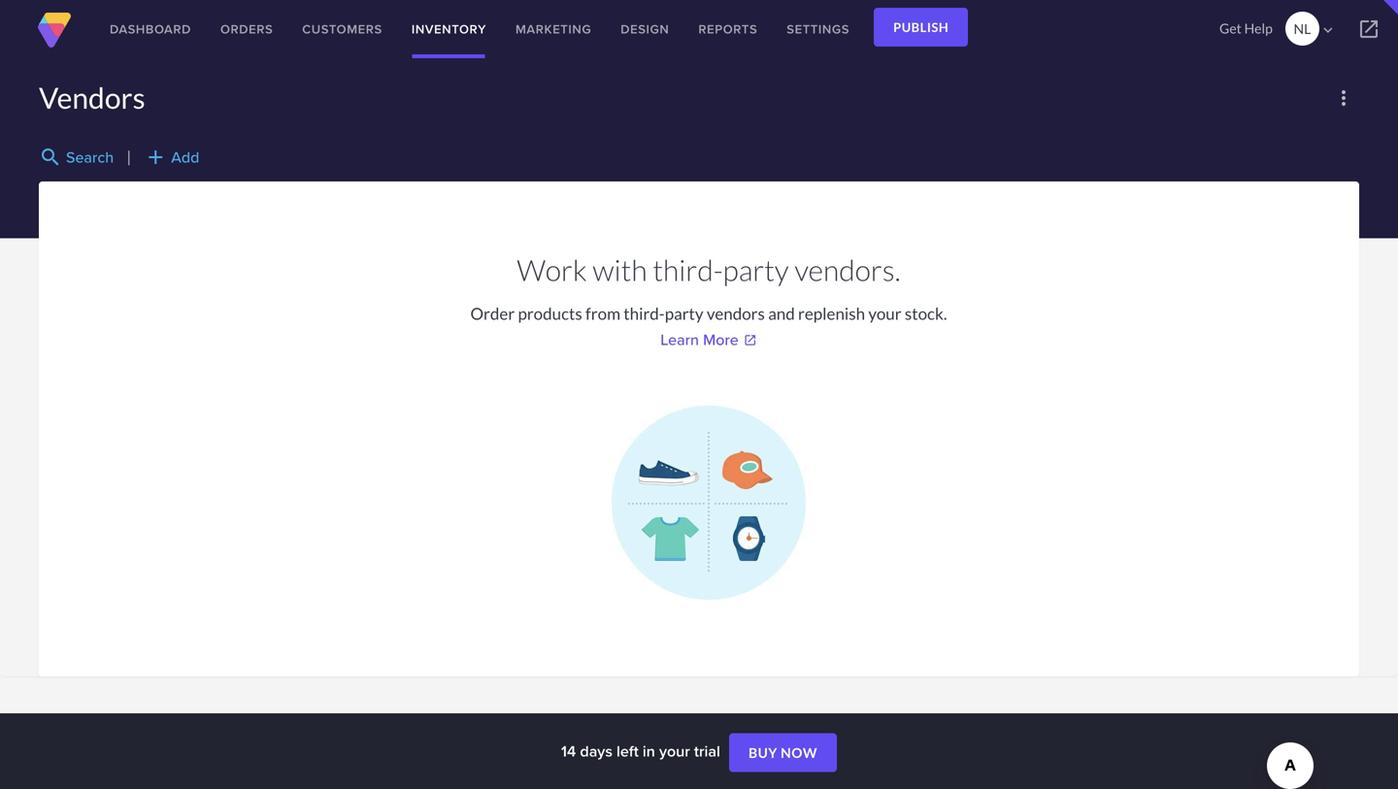 Task type: vqa. For each thing, say whether or not it's contained in the screenshot.
Work With Third-Party Vendors.
yes



Task type: describe. For each thing, give the bounding box(es) containing it.
learn
[[661, 328, 699, 351]]

get help
[[1220, 20, 1273, 36]]

and
[[769, 304, 795, 324]]

settings
[[787, 20, 850, 38]]

work
[[517, 253, 587, 288]]

design
[[621, 20, 670, 38]]

your inside the order products from third-party vendors and replenish your stock. learn more
[[869, 304, 902, 324]]

party inside the order products from third-party vendors and replenish your stock. learn more
[[665, 304, 704, 324]]

more_vert button
[[1329, 83, 1360, 114]]

vendors.
[[795, 253, 901, 288]]

trial
[[694, 740, 721, 763]]

|
[[127, 147, 131, 166]]


[[1358, 17, 1381, 41]]

customers
[[302, 20, 383, 38]]

0 horizontal spatial your
[[660, 740, 690, 763]]

0 vertical spatial third-
[[653, 253, 723, 288]]

14 days left in your trial
[[561, 740, 725, 763]]

order
[[471, 304, 515, 324]]

inventory
[[412, 20, 487, 38]]

oops! you don't have any vendors yet. image
[[612, 406, 806, 600]]

products
[[518, 304, 583, 324]]

reports
[[699, 20, 758, 38]]

work with third-party vendors.
[[517, 253, 901, 288]]

help
[[1245, 20, 1273, 36]]

1 horizontal spatial party
[[723, 253, 789, 288]]

search search
[[39, 146, 114, 169]]

search
[[66, 146, 114, 169]]

 link
[[1341, 0, 1399, 58]]

buy now
[[749, 745, 818, 762]]

in
[[643, 740, 656, 763]]

orders
[[220, 20, 273, 38]]

third- inside the order products from third-party vendors and replenish your stock. learn more
[[624, 304, 665, 324]]



Task type: locate. For each thing, give the bounding box(es) containing it.
publish button
[[874, 8, 969, 47]]

0 vertical spatial party
[[723, 253, 789, 288]]

vendors
[[39, 80, 145, 115]]

stock.
[[905, 304, 948, 324]]

nl
[[1294, 20, 1312, 37]]

your
[[869, 304, 902, 324], [660, 740, 690, 763]]


[[1320, 21, 1338, 39]]

party up learn
[[665, 304, 704, 324]]

order products from third-party vendors and replenish your stock. learn more
[[471, 304, 948, 351]]

add
[[171, 146, 200, 169]]

dashboard
[[110, 20, 191, 38]]

buy now link
[[729, 734, 837, 773]]

now
[[781, 745, 818, 762]]

with
[[593, 253, 648, 288]]

14
[[561, 740, 576, 763]]

1 vertical spatial party
[[665, 304, 704, 324]]

learn more link
[[661, 328, 757, 351]]

party up "vendors"
[[723, 253, 789, 288]]

add add
[[144, 146, 200, 169]]

third- right from
[[624, 304, 665, 324]]

nl 
[[1294, 20, 1338, 39]]

search
[[39, 146, 62, 169]]

left
[[617, 740, 639, 763]]

get
[[1220, 20, 1242, 36]]

0 vertical spatial your
[[869, 304, 902, 324]]

more
[[703, 328, 739, 351]]

party
[[723, 253, 789, 288], [665, 304, 704, 324]]

1 vertical spatial third-
[[624, 304, 665, 324]]

0 horizontal spatial party
[[665, 304, 704, 324]]

your left stock.
[[869, 304, 902, 324]]

third-
[[653, 253, 723, 288], [624, 304, 665, 324]]

add
[[144, 146, 167, 169]]

more_vert
[[1333, 86, 1356, 110]]

dashboard link
[[95, 0, 206, 58]]

days
[[580, 740, 613, 763]]

buy
[[749, 745, 778, 762]]

marketing
[[516, 20, 592, 38]]

third- up the order products from third-party vendors and replenish your stock. learn more
[[653, 253, 723, 288]]

vendors
[[707, 304, 765, 324]]

1 horizontal spatial your
[[869, 304, 902, 324]]

replenish
[[799, 304, 866, 324]]

1 vertical spatial your
[[660, 740, 690, 763]]

from
[[586, 304, 621, 324]]

your right in
[[660, 740, 690, 763]]

publish
[[894, 19, 949, 35]]



